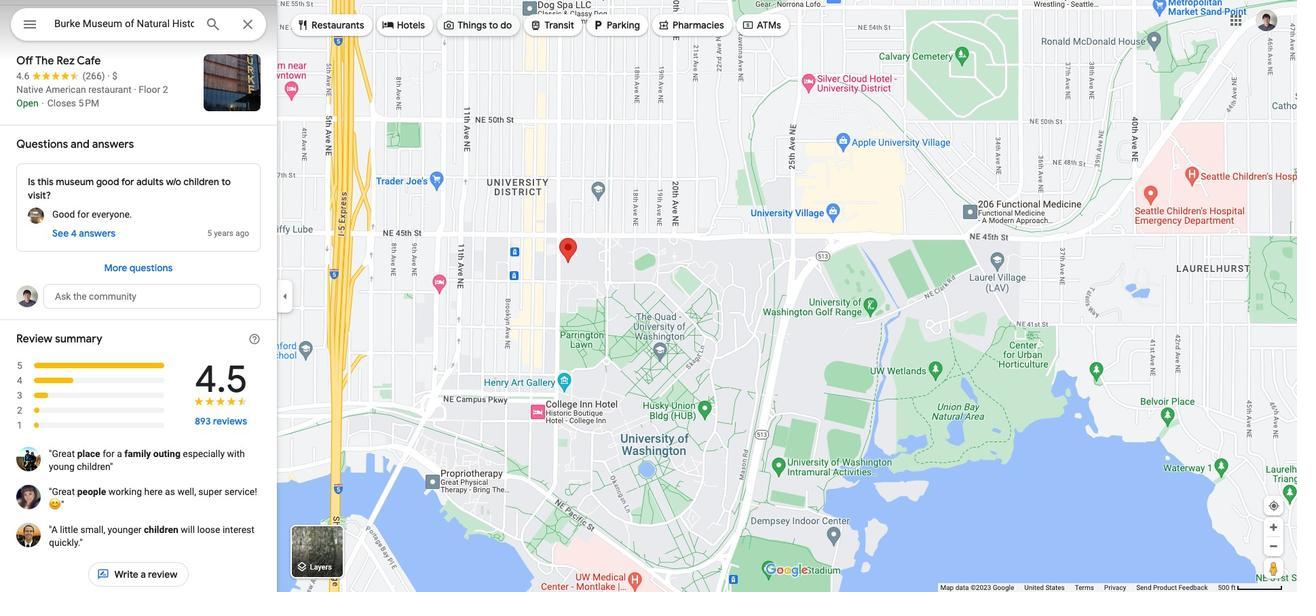 Task type: locate. For each thing, give the bounding box(es) containing it.
1 horizontal spatial to
[[489, 19, 498, 31]]

5 left the years on the top left
[[207, 229, 212, 238]]

0 vertical spatial "great
[[49, 449, 75, 460]]

adults
[[136, 176, 164, 188]]

summary
[[55, 333, 102, 346]]

and
[[71, 138, 90, 151]]

review
[[16, 333, 52, 346]]

 hotels
[[382, 17, 425, 32]]

4 right see
[[71, 227, 77, 240]]

1 horizontal spatial 2
[[163, 84, 168, 95]]

1 vertical spatial ·
[[134, 84, 136, 95]]

answers right and
[[92, 138, 134, 151]]

1 vertical spatial answers
[[79, 227, 116, 240]]

⋅
[[41, 98, 45, 109]]

2 horizontal spatial for
[[121, 176, 134, 188]]

to inside the  things to do
[[489, 19, 498, 31]]

"great up the 😊" on the bottom left
[[49, 487, 75, 498]]

4 inside image
[[17, 375, 22, 386]]

american
[[46, 84, 86, 95]]

0 vertical spatial 2
[[163, 84, 168, 95]]

4 stars, 179 reviews image
[[16, 373, 165, 388]]

especially
[[183, 449, 225, 460]]

1 vertical spatial 4
[[17, 375, 22, 386]]

feedback
[[1179, 584, 1208, 592]]

to inside "is this museum good for adults w/o children to visit?"
[[221, 176, 231, 188]]

ft
[[1231, 584, 1236, 592]]

this right is
[[37, 176, 54, 188]]

0 horizontal spatial ·
[[107, 71, 110, 81]]

0 vertical spatial to
[[489, 19, 498, 31]]

· inside native american restaurant · floor 2 open ⋅ closes 5 pm
[[134, 84, 136, 95]]

super
[[198, 487, 222, 498]]

1 horizontal spatial for
[[103, 449, 115, 460]]

this right 'at'
[[30, 18, 49, 31]]

cafe
[[77, 54, 101, 68]]

5 stars, 617 reviews image
[[16, 358, 166, 373]]

5
[[207, 229, 212, 238], [17, 360, 22, 371]]

questions and answers
[[16, 138, 134, 151]]

· left floor
[[134, 84, 136, 95]]

more
[[104, 262, 127, 274]]

transit
[[545, 19, 574, 31]]

off
[[16, 54, 33, 68]]

answers
[[92, 138, 134, 151], [79, 227, 116, 240]]

0 horizontal spatial 2
[[17, 405, 22, 416]]

1 vertical spatial children
[[144, 525, 178, 536]]


[[443, 17, 455, 32]]

a right write
[[141, 569, 146, 581]]

 transit
[[530, 17, 574, 32]]

None field
[[54, 16, 194, 32]]

this for is
[[37, 176, 54, 188]]

is
[[28, 176, 35, 188]]

5 inside image
[[17, 360, 22, 371]]

to left do
[[489, 19, 498, 31]]

2 "great from the top
[[49, 487, 75, 498]]

1 horizontal spatial a
[[141, 569, 146, 581]]

footer containing map data ©2023 google
[[940, 584, 1218, 593]]

0 horizontal spatial a
[[117, 449, 122, 460]]

answers down good for everyone.
[[79, 227, 116, 240]]

2 right floor
[[163, 84, 168, 95]]

 atms
[[742, 17, 781, 32]]

children right w/o
[[183, 176, 219, 188]]

terms button
[[1075, 584, 1094, 593]]

to up 5 years ago
[[221, 176, 231, 188]]

privacy
[[1104, 584, 1126, 592]]

1 vertical spatial a
[[141, 569, 146, 581]]

1 horizontal spatial 4
[[71, 227, 77, 240]]

google account: nolan park  
(nolan.park@adept.ai) image
[[1256, 9, 1278, 31]]

visit?
[[28, 189, 51, 202]]

restaurants
[[312, 19, 364, 31]]

0 vertical spatial answers
[[92, 138, 134, 151]]

zoom in image
[[1269, 523, 1279, 533]]

especially with young children"
[[49, 449, 245, 472]]

2
[[163, 84, 168, 95], [17, 405, 22, 416]]

0 horizontal spatial 5
[[17, 360, 22, 371]]

1 vertical spatial for
[[77, 209, 89, 220]]

collapse side panel image
[[278, 289, 293, 304]]

0 vertical spatial 5
[[207, 229, 212, 238]]

floor
[[139, 84, 160, 95]]

1 vertical spatial 2
[[17, 405, 22, 416]]

united states button
[[1025, 584, 1065, 593]]

pharmacies
[[673, 19, 724, 31]]


[[382, 17, 394, 32]]

1 vertical spatial 5
[[17, 360, 22, 371]]

open
[[16, 98, 38, 109]]


[[297, 17, 309, 32]]

native american restaurant · floor 2 open ⋅ closes 5 pm
[[16, 84, 168, 109]]

1 horizontal spatial 5
[[207, 229, 212, 238]]

5 up the 3
[[17, 360, 22, 371]]

0 vertical spatial a
[[117, 449, 122, 460]]

4
[[71, 227, 77, 240], [17, 375, 22, 386]]

ago
[[235, 229, 249, 238]]

to
[[489, 19, 498, 31], [221, 176, 231, 188]]

1 horizontal spatial children
[[183, 176, 219, 188]]

None text field
[[43, 284, 261, 309]]

2 down the 3
[[17, 405, 22, 416]]

3
[[17, 390, 22, 401]]

· left $
[[107, 71, 110, 81]]

will loose interest quickly."
[[49, 525, 255, 549]]

hotels
[[397, 19, 425, 31]]

answers for questions and answers
[[92, 138, 134, 151]]

1 horizontal spatial ·
[[134, 84, 136, 95]]

working
[[108, 487, 142, 498]]

years
[[214, 229, 233, 238]]

1 vertical spatial "great
[[49, 487, 75, 498]]

is this museum good for adults w/o children to visit?
[[28, 176, 231, 202]]

google
[[993, 584, 1014, 592]]

5 years ago
[[207, 229, 249, 238]]

people
[[77, 487, 106, 498]]

"great place for a family outing
[[49, 449, 180, 460]]

(266)
[[82, 71, 105, 81]]

more questions button
[[91, 252, 186, 284]]

for up children"
[[103, 449, 115, 460]]

0 vertical spatial this
[[30, 18, 49, 31]]

good
[[96, 176, 119, 188]]

well,
[[177, 487, 196, 498]]

0 vertical spatial ·
[[107, 71, 110, 81]]

data
[[956, 584, 969, 592]]

"great up young
[[49, 449, 75, 460]]

for right good
[[121, 176, 134, 188]]

things
[[458, 19, 487, 31]]

none text field inside google maps element
[[43, 284, 261, 309]]

0 horizontal spatial to
[[221, 176, 231, 188]]

children
[[183, 176, 219, 188], [144, 525, 178, 536]]

place
[[51, 18, 79, 31], [77, 449, 100, 460]]

"great
[[49, 449, 75, 460], [49, 487, 75, 498]]

4 up the 3
[[17, 375, 22, 386]]

native
[[16, 84, 43, 95]]

0 vertical spatial children
[[183, 176, 219, 188]]

as
[[165, 487, 175, 498]]

1 "great from the top
[[49, 449, 75, 460]]

children left will
[[144, 525, 178, 536]]

a left family
[[117, 449, 122, 460]]

this inside "is this museum good for adults w/o children to visit?"
[[37, 176, 54, 188]]

none field inside burke museum of natural history and… field
[[54, 16, 194, 32]]

for up the see 4 answers
[[77, 209, 89, 220]]

write a review image
[[97, 569, 109, 581]]

1 vertical spatial this
[[37, 176, 54, 188]]

1 vertical spatial to
[[221, 176, 231, 188]]

a
[[117, 449, 122, 460], [141, 569, 146, 581]]

893 reviews
[[195, 415, 247, 428]]

review summary
[[16, 333, 102, 346]]

4.6
[[16, 71, 29, 81]]

0 vertical spatial for
[[121, 176, 134, 188]]

show street view coverage image
[[1264, 559, 1284, 579]]

None text field
[[49, 448, 261, 474], [49, 486, 261, 512], [49, 524, 261, 550], [49, 448, 261, 474], [49, 486, 261, 512], [49, 524, 261, 550]]

footer
[[940, 584, 1218, 593]]

more information about the review summary image
[[248, 333, 261, 346]]

2 inside 2 stars, 18 reviews image
[[17, 405, 22, 416]]

zoom out image
[[1269, 542, 1279, 552]]

place right 
[[51, 18, 79, 31]]

parking
[[607, 19, 640, 31]]

0 horizontal spatial 4
[[17, 375, 22, 386]]

1 vertical spatial place
[[77, 449, 100, 460]]

place up children"
[[77, 449, 100, 460]]



Task type: vqa. For each thing, say whether or not it's contained in the screenshot.


Task type: describe. For each thing, give the bounding box(es) containing it.
see
[[52, 227, 69, 240]]


[[22, 15, 38, 34]]

😊"
[[49, 500, 64, 510]]

"great for "great place for a family outing
[[49, 449, 75, 460]]

5 for 5 years ago
[[207, 229, 212, 238]]

quickly."
[[49, 538, 83, 549]]

write
[[114, 569, 138, 581]]

service!
[[225, 487, 257, 498]]

museum
[[56, 176, 94, 188]]

closes
[[47, 98, 76, 109]]


[[742, 17, 754, 32]]

everyone.
[[92, 209, 132, 220]]

"great for "great people
[[49, 487, 75, 498]]

$
[[112, 71, 118, 81]]

2 vertical spatial for
[[103, 449, 115, 460]]

0 horizontal spatial for
[[77, 209, 89, 220]]

questions
[[129, 262, 173, 274]]

questions
[[16, 138, 68, 151]]

united
[[1025, 584, 1044, 592]]

good
[[52, 209, 75, 220]]

price: inexpensive image
[[112, 71, 118, 81]]

the
[[35, 54, 54, 68]]

 things to do
[[443, 17, 512, 32]]

 search field
[[11, 8, 266, 43]]

 parking
[[592, 17, 640, 32]]

layers
[[310, 564, 332, 572]]

"a
[[49, 525, 58, 536]]

0 horizontal spatial children
[[144, 525, 178, 536]]

for inside "is this museum good for adults w/o children to visit?"
[[121, 176, 134, 188]]

map data ©2023 google
[[940, 584, 1014, 592]]

see 4 answers
[[52, 227, 116, 240]]

with
[[227, 449, 245, 460]]

children"
[[77, 462, 113, 472]]

5 for 5
[[17, 360, 22, 371]]

write a review
[[114, 569, 177, 581]]

0 vertical spatial 4
[[71, 227, 77, 240]]

answers for see 4 answers
[[79, 227, 116, 240]]

send product feedback
[[1136, 584, 1208, 592]]

small,
[[80, 525, 105, 536]]

young
[[49, 462, 75, 472]]

interest
[[223, 525, 255, 536]]

reviews
[[213, 415, 247, 428]]

google maps element
[[0, 0, 1297, 593]]

more questions
[[104, 262, 173, 274]]

send
[[1136, 584, 1152, 592]]

Burke Museum of Natural History and… field
[[11, 8, 266, 41]]

4.6 stars 266 reviews image
[[16, 69, 105, 83]]

write a review button
[[88, 559, 189, 591]]

4.5
[[194, 356, 247, 404]]

3 stars, 62 reviews image
[[16, 388, 165, 403]]

states
[[1046, 584, 1065, 592]]

map
[[940, 584, 954, 592]]

here
[[144, 487, 163, 498]]

 pharmacies
[[658, 17, 724, 32]]

500 ft button
[[1218, 584, 1283, 592]]

children inside "is this museum good for adults w/o children to visit?"
[[183, 176, 219, 188]]

this for at
[[30, 18, 49, 31]]

will
[[181, 525, 195, 536]]

"a little small, younger children
[[49, 525, 178, 536]]

atms
[[757, 19, 781, 31]]

5 pm
[[78, 98, 99, 109]]

500
[[1218, 584, 1230, 592]]

at this place
[[16, 18, 79, 31]]

off the rez cafe
[[16, 54, 101, 68]]

a inside button
[[141, 569, 146, 581]]

4.5 stars image
[[181, 396, 261, 409]]

do
[[500, 19, 512, 31]]

rez
[[56, 54, 75, 68]]

893
[[195, 415, 211, 428]]

little
[[60, 525, 78, 536]]

500 ft
[[1218, 584, 1236, 592]]

1 stars, 17 reviews image
[[16, 418, 165, 433]]

loose
[[197, 525, 220, 536]]

"great people
[[49, 487, 106, 498]]

0 vertical spatial place
[[51, 18, 79, 31]]

w/o
[[166, 176, 181, 188]]

footer inside google maps element
[[940, 584, 1218, 593]]

review
[[148, 569, 177, 581]]

restaurant
[[88, 84, 132, 95]]

family
[[124, 449, 151, 460]]

2 stars, 18 reviews image
[[16, 403, 165, 418]]

show your location image
[[1268, 500, 1280, 513]]


[[658, 17, 670, 32]]

working here as well, super service! 😊"
[[49, 487, 257, 510]]

 button
[[11, 8, 49, 43]]

 restaurants
[[297, 17, 364, 32]]

outing
[[153, 449, 180, 460]]

good for everyone.
[[52, 209, 132, 220]]

2 inside native american restaurant · floor 2 open ⋅ closes 5 pm
[[163, 84, 168, 95]]

privacy button
[[1104, 584, 1126, 593]]

send product feedback button
[[1136, 584, 1208, 593]]

©2023
[[971, 584, 991, 592]]


[[592, 17, 604, 32]]

at
[[16, 18, 28, 31]]



